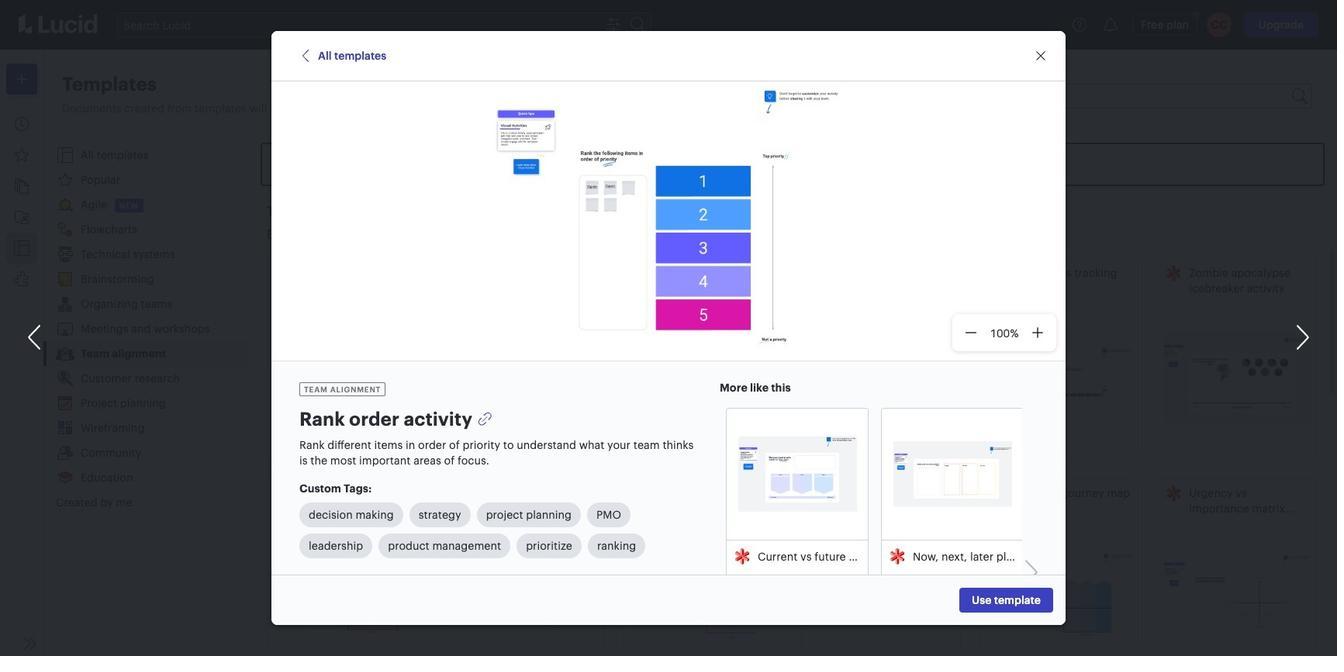 Task type: describe. For each thing, give the bounding box(es) containing it.
estimate the tasks activity template preview image
[[452, 303, 598, 452]]

work status tracking activity template preview image
[[987, 303, 1132, 452]]

urgency vs importance matrix activity template preview image
[[1165, 523, 1311, 656]]

Search all templates... text field
[[792, 85, 1291, 108]]

now, next, later planning activity template preview image
[[630, 303, 776, 452]]

start, stop, continue retrospective activity template preview image
[[809, 523, 954, 656]]

stakeholder mapping activity template preview image
[[274, 523, 420, 656]]

customer journey map activity template preview image
[[987, 523, 1132, 656]]



Task type: locate. For each thing, give the bounding box(es) containing it.
impact vs effort matrix activity template preview image
[[630, 523, 776, 656]]

Zoom level text field
[[985, 324, 1025, 341]]

Search Lucid text field
[[117, 13, 601, 36]]

current vs future state goals activity template preview image
[[274, 303, 420, 452]]

tab list
[[43, 143, 248, 515]]

risk analysis activity template preview image
[[452, 512, 598, 656]]

rank order activity template preview image
[[495, 88, 843, 355], [809, 292, 954, 452]]

zombie apocalypse icebreaker activity template preview image
[[1165, 303, 1311, 452]]



Task type: vqa. For each thing, say whether or not it's contained in the screenshot.
text field
no



